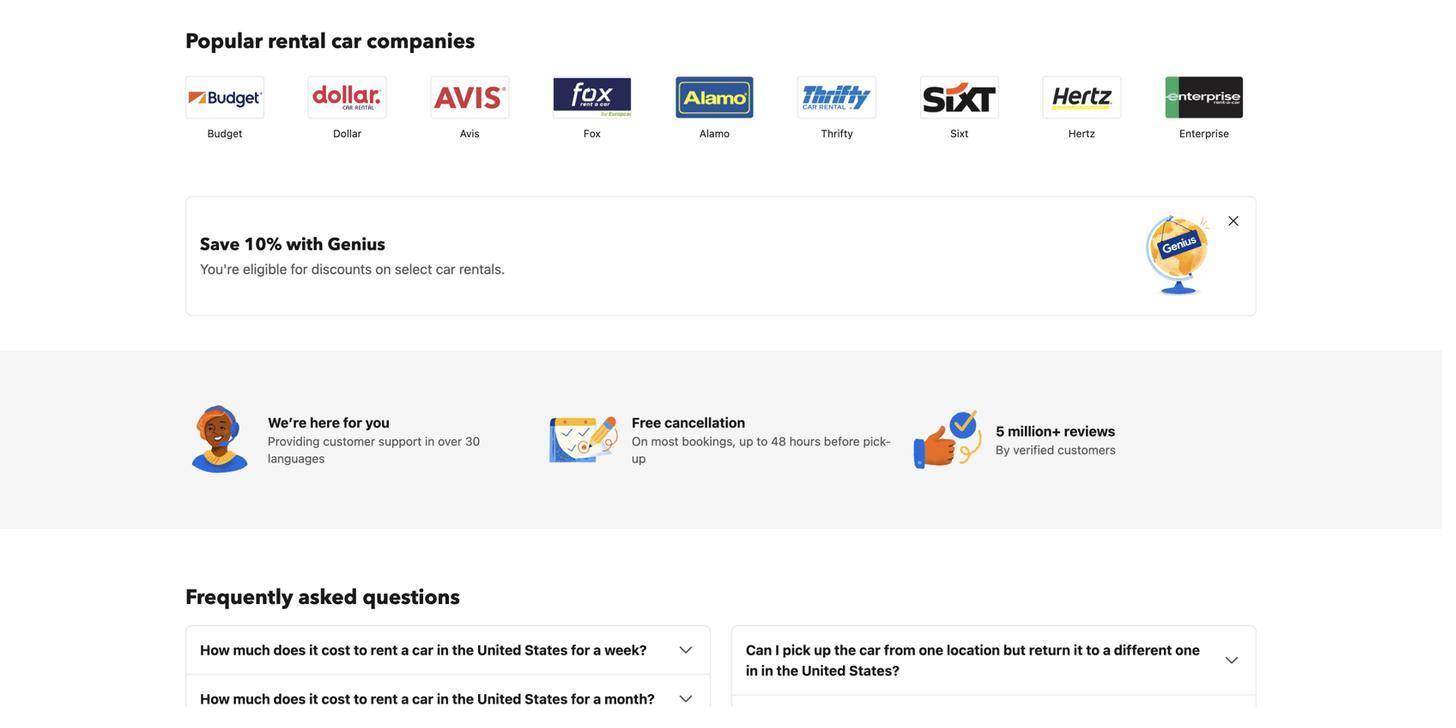 Task type: describe. For each thing, give the bounding box(es) containing it.
alamo logo image
[[676, 77, 753, 118]]

month?
[[605, 691, 655, 707]]

the up states?
[[835, 642, 856, 658]]

cost for how much does it cost to rent a car in the united states for a week?
[[322, 642, 351, 658]]

united inside can i pick up the car from one location but return it to a different one in in the united states?
[[802, 663, 846, 679]]

48
[[771, 434, 786, 448]]

cost for how much does it cost to rent a car in the united states for a month?
[[322, 691, 351, 707]]

much for how much does it cost to rent a car in the united states for a month?
[[233, 691, 270, 707]]

questions
[[363, 584, 460, 612]]

million+
[[1008, 423, 1061, 439]]

does for how much does it cost to rent a car in the united states for a week?
[[274, 642, 306, 658]]

dollar logo image
[[309, 77, 386, 118]]

car right rental
[[331, 27, 362, 56]]

you're
[[200, 261, 239, 277]]

for inside we're here for you providing customer support in over 30 languages
[[343, 415, 362, 431]]

location
[[947, 642, 1000, 658]]

5 million+ reviews by verified customers
[[996, 423, 1116, 457]]

car inside can i pick up the car from one location but return it to a different one in in the united states?
[[860, 642, 881, 658]]

frequently asked questions
[[185, 584, 460, 612]]

we're here for you image
[[185, 406, 254, 474]]

united for week?
[[477, 642, 522, 658]]

i
[[776, 642, 780, 658]]

cancellation
[[665, 415, 746, 431]]

budget logo image
[[186, 77, 264, 118]]

you
[[366, 415, 390, 431]]

thrifty
[[821, 127, 853, 139]]

a inside can i pick up the car from one location but return it to a different one in in the united states?
[[1103, 642, 1111, 658]]

support
[[379, 434, 422, 448]]

sixt
[[951, 127, 969, 139]]

rent for how much does it cost to rent a car in the united states for a week?
[[371, 642, 398, 658]]

popular rental car companies
[[185, 27, 475, 56]]

it inside can i pick up the car from one location but return it to a different one in in the united states?
[[1074, 642, 1083, 658]]

bookings,
[[682, 434, 736, 448]]

on
[[632, 434, 648, 448]]

a down questions
[[401, 642, 409, 658]]

0 vertical spatial up
[[740, 434, 754, 448]]

rental
[[268, 27, 326, 56]]

return
[[1029, 642, 1071, 658]]

sixt logo image
[[921, 77, 998, 118]]

fox logo image
[[554, 77, 631, 118]]

a left month?
[[594, 691, 601, 707]]

how for how much does it cost to rent a car in the united states for a month?
[[200, 691, 230, 707]]

but
[[1004, 642, 1026, 658]]

can i pick up the car from one location but return it to a different one in in the united states?
[[746, 642, 1200, 679]]

from
[[884, 642, 916, 658]]

30
[[465, 434, 480, 448]]

to down how much does it cost to rent a car in the united states for a week?
[[354, 691, 367, 707]]

up inside can i pick up the car from one location but return it to a different one in in the united states?
[[814, 642, 831, 658]]

select
[[395, 261, 432, 277]]

how much does it cost to rent a car in the united states for a week? button
[[200, 640, 696, 661]]

languages
[[268, 451, 325, 466]]



Task type: locate. For each thing, give the bounding box(es) containing it.
rent
[[371, 642, 398, 658], [371, 691, 398, 707]]

companies
[[367, 27, 475, 56]]

united for month?
[[477, 691, 522, 707]]

one right from
[[919, 642, 944, 658]]

1 vertical spatial how
[[200, 691, 230, 707]]

does for how much does it cost to rent a car in the united states for a month?
[[274, 691, 306, 707]]

1 vertical spatial rent
[[371, 691, 398, 707]]

for inside the save 10% with genius you're eligible for discounts on select car rentals.
[[291, 261, 308, 277]]

cost
[[322, 642, 351, 658], [322, 691, 351, 707]]

the
[[452, 642, 474, 658], [835, 642, 856, 658], [777, 663, 799, 679], [452, 691, 474, 707]]

rent down questions
[[371, 642, 398, 658]]

in inside we're here for you providing customer support in over 30 languages
[[425, 434, 435, 448]]

by
[[996, 443, 1010, 457]]

0 vertical spatial much
[[233, 642, 270, 658]]

much for how much does it cost to rent a car in the united states for a week?
[[233, 642, 270, 658]]

0 vertical spatial united
[[477, 642, 522, 658]]

1 vertical spatial states
[[525, 691, 568, 707]]

to down the asked
[[354, 642, 367, 658]]

2 much from the top
[[233, 691, 270, 707]]

enterprise logo image
[[1166, 77, 1243, 118]]

eligible
[[243, 261, 287, 277]]

one right different
[[1176, 642, 1200, 658]]

2 rent from the top
[[371, 691, 398, 707]]

free
[[632, 415, 661, 431]]

with
[[286, 233, 323, 257]]

to left "48"
[[757, 434, 768, 448]]

1 vertical spatial cost
[[322, 691, 351, 707]]

we're here for you providing customer support in over 30 languages
[[268, 415, 480, 466]]

before
[[824, 434, 860, 448]]

a left different
[[1103, 642, 1111, 658]]

car inside the save 10% with genius you're eligible for discounts on select car rentals.
[[436, 261, 456, 277]]

to right return
[[1086, 642, 1100, 658]]

the down how much does it cost to rent a car in the united states for a week? dropdown button
[[452, 691, 474, 707]]

2 vertical spatial up
[[814, 642, 831, 658]]

a left week?
[[594, 642, 601, 658]]

1 does from the top
[[274, 642, 306, 658]]

rent for how much does it cost to rent a car in the united states for a month?
[[371, 691, 398, 707]]

hertz logo image
[[1044, 77, 1121, 118]]

to inside free cancellation on most bookings, up to 48 hours before pick- up
[[757, 434, 768, 448]]

1 rent from the top
[[371, 642, 398, 658]]

does
[[274, 642, 306, 658], [274, 691, 306, 707]]

1 vertical spatial up
[[632, 451, 646, 466]]

alamo
[[700, 127, 730, 139]]

for inside how much does it cost to rent a car in the united states for a week? dropdown button
[[571, 642, 590, 658]]

car
[[331, 27, 362, 56], [436, 261, 456, 277], [412, 642, 434, 658], [860, 642, 881, 658], [412, 691, 434, 707]]

the down pick at the right
[[777, 663, 799, 679]]

it for how much does it cost to rent a car in the united states for a month?
[[309, 691, 318, 707]]

0 horizontal spatial one
[[919, 642, 944, 658]]

car inside how much does it cost to rent a car in the united states for a month? dropdown button
[[412, 691, 434, 707]]

how much does it cost to rent a car in the united states for a month?
[[200, 691, 655, 707]]

customer
[[323, 434, 375, 448]]

much
[[233, 642, 270, 658], [233, 691, 270, 707]]

for inside how much does it cost to rent a car in the united states for a month? dropdown button
[[571, 691, 590, 707]]

week?
[[605, 642, 647, 658]]

over
[[438, 434, 462, 448]]

in
[[425, 434, 435, 448], [437, 642, 449, 658], [746, 663, 758, 679], [761, 663, 774, 679], [437, 691, 449, 707]]

for up the customer
[[343, 415, 362, 431]]

1 vertical spatial united
[[802, 663, 846, 679]]

1 horizontal spatial one
[[1176, 642, 1200, 658]]

1 vertical spatial much
[[233, 691, 270, 707]]

states
[[525, 642, 568, 658], [525, 691, 568, 707]]

rent down how much does it cost to rent a car in the united states for a week?
[[371, 691, 398, 707]]

for left week?
[[571, 642, 590, 658]]

avis logo image
[[431, 77, 509, 118]]

save 10% with genius you're eligible for discounts on select car rentals.
[[200, 233, 505, 277]]

united up how much does it cost to rent a car in the united states for a month? dropdown button
[[477, 642, 522, 658]]

how for how much does it cost to rent a car in the united states for a week?
[[200, 642, 230, 658]]

2 how from the top
[[200, 691, 230, 707]]

hertz
[[1069, 127, 1096, 139]]

for left month?
[[571, 691, 590, 707]]

enterprise
[[1180, 127, 1230, 139]]

one
[[919, 642, 944, 658], [1176, 642, 1200, 658]]

here
[[310, 415, 340, 431]]

2 cost from the top
[[322, 691, 351, 707]]

to inside can i pick up the car from one location but return it to a different one in in the united states?
[[1086, 642, 1100, 658]]

car inside how much does it cost to rent a car in the united states for a week? dropdown button
[[412, 642, 434, 658]]

1 states from the top
[[525, 642, 568, 658]]

1 how from the top
[[200, 642, 230, 658]]

hours
[[790, 434, 821, 448]]

states for month?
[[525, 691, 568, 707]]

reviews
[[1064, 423, 1116, 439]]

free cancellation on most bookings, up to 48 hours before pick- up
[[632, 415, 891, 466]]

it for how much does it cost to rent a car in the united states for a week?
[[309, 642, 318, 658]]

0 vertical spatial does
[[274, 642, 306, 658]]

to
[[757, 434, 768, 448], [354, 642, 367, 658], [1086, 642, 1100, 658], [354, 691, 367, 707]]

2 states from the top
[[525, 691, 568, 707]]

a
[[401, 642, 409, 658], [594, 642, 601, 658], [1103, 642, 1111, 658], [401, 691, 409, 707], [594, 691, 601, 707]]

pick
[[783, 642, 811, 658]]

how much does it cost to rent a car in the united states for a week?
[[200, 642, 647, 658]]

0 vertical spatial cost
[[322, 642, 351, 658]]

2 vertical spatial united
[[477, 691, 522, 707]]

a down how much does it cost to rent a car in the united states for a week?
[[401, 691, 409, 707]]

we're
[[268, 415, 307, 431]]

up
[[740, 434, 754, 448], [632, 451, 646, 466], [814, 642, 831, 658]]

different
[[1114, 642, 1173, 658]]

avis
[[460, 127, 480, 139]]

states left month?
[[525, 691, 568, 707]]

5
[[996, 423, 1005, 439]]

united
[[477, 642, 522, 658], [802, 663, 846, 679], [477, 691, 522, 707]]

car up how much does it cost to rent a car in the united states for a month?
[[412, 642, 434, 658]]

dollar
[[333, 127, 362, 139]]

it
[[309, 642, 318, 658], [1074, 642, 1083, 658], [309, 691, 318, 707]]

discounts
[[312, 261, 372, 277]]

0 horizontal spatial up
[[632, 451, 646, 466]]

united down pick at the right
[[802, 663, 846, 679]]

fox
[[584, 127, 601, 139]]

1 horizontal spatial up
[[740, 434, 754, 448]]

1 much from the top
[[233, 642, 270, 658]]

for down "with"
[[291, 261, 308, 277]]

car up states?
[[860, 642, 881, 658]]

the up how much does it cost to rent a car in the united states for a month? dropdown button
[[452, 642, 474, 658]]

popular
[[185, 27, 263, 56]]

how
[[200, 642, 230, 658], [200, 691, 230, 707]]

free cancellation image
[[550, 406, 618, 474]]

10%
[[244, 233, 282, 257]]

can
[[746, 642, 772, 658]]

asked
[[298, 584, 357, 612]]

car right select
[[436, 261, 456, 277]]

thrifty logo image
[[799, 77, 876, 118]]

up left "48"
[[740, 434, 754, 448]]

0 vertical spatial how
[[200, 642, 230, 658]]

how much does it cost to rent a car in the united states for a month? button
[[200, 689, 696, 708]]

save
[[200, 233, 240, 257]]

car down how much does it cost to rent a car in the united states for a week?
[[412, 691, 434, 707]]

states for week?
[[525, 642, 568, 658]]

up down the on
[[632, 451, 646, 466]]

united down how much does it cost to rent a car in the united states for a week? dropdown button
[[477, 691, 522, 707]]

5 million+ reviews image
[[914, 406, 982, 474]]

providing
[[268, 434, 320, 448]]

for
[[291, 261, 308, 277], [343, 415, 362, 431], [571, 642, 590, 658], [571, 691, 590, 707]]

1 vertical spatial does
[[274, 691, 306, 707]]

1 cost from the top
[[322, 642, 351, 658]]

states left week?
[[525, 642, 568, 658]]

up right pick at the right
[[814, 642, 831, 658]]

on
[[376, 261, 391, 277]]

pick-
[[863, 434, 891, 448]]

0 vertical spatial rent
[[371, 642, 398, 658]]

2 does from the top
[[274, 691, 306, 707]]

most
[[651, 434, 679, 448]]

frequently
[[185, 584, 293, 612]]

can i pick up the car from one location but return it to a different one in in the united states? button
[[746, 640, 1243, 681]]

states?
[[849, 663, 900, 679]]

2 one from the left
[[1176, 642, 1200, 658]]

rentals.
[[459, 261, 505, 277]]

customers
[[1058, 443, 1116, 457]]

1 one from the left
[[919, 642, 944, 658]]

genius
[[328, 233, 385, 257]]

budget
[[207, 127, 242, 139]]

0 vertical spatial states
[[525, 642, 568, 658]]

verified
[[1013, 443, 1055, 457]]

2 horizontal spatial up
[[814, 642, 831, 658]]



Task type: vqa. For each thing, say whether or not it's contained in the screenshot.
HERTZ
yes



